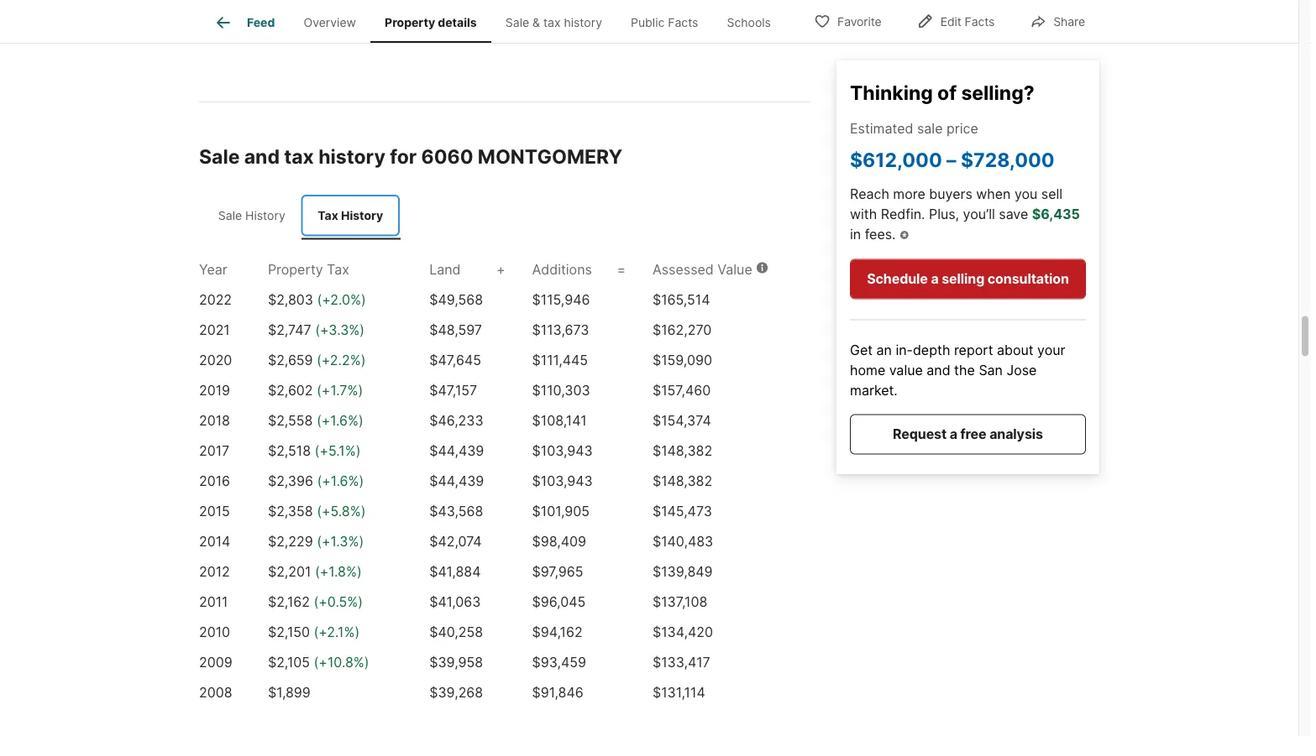 Task type: locate. For each thing, give the bounding box(es) containing it.
$46,233
[[429, 413, 484, 429]]

(+1.3%)
[[317, 534, 364, 550]]

tax for and
[[284, 144, 314, 168]]

2 history from the left
[[341, 208, 383, 223]]

$103,943 down $108,141
[[532, 443, 593, 460]]

$2,105
[[268, 655, 310, 671]]

a left the selling
[[931, 271, 939, 287]]

2 horizontal spatial property
[[385, 15, 435, 30]]

1 vertical spatial sale
[[199, 144, 240, 168]]

edit facts
[[941, 15, 995, 29]]

$6,435
[[1032, 206, 1080, 222]]

$154,374
[[653, 413, 711, 429]]

records
[[691, 21, 727, 33]]

$2,518
[[268, 443, 311, 460]]

1 $148,382 from the top
[[653, 443, 713, 460]]

1 $44,439 from the top
[[429, 443, 484, 460]]

2011
[[199, 594, 228, 611]]

0 vertical spatial (+1.6%)
[[317, 413, 364, 429]]

schools
[[727, 15, 771, 30]]

0 horizontal spatial property
[[199, 21, 241, 33]]

0 vertical spatial history
[[564, 15, 602, 30]]

facts inside 'public facts' tab
[[668, 15, 699, 30]]

tax inside "tab"
[[318, 208, 338, 223]]

when left last
[[420, 21, 446, 33]]

1 horizontal spatial when
[[976, 186, 1011, 202]]

2014
[[199, 534, 231, 550]]

sell
[[1042, 186, 1063, 202]]

and up sale history
[[244, 144, 280, 168]]

a for request
[[950, 426, 958, 443]]

$148,382 up $145,473 on the bottom of the page
[[653, 473, 713, 490]]

1 history from the left
[[245, 208, 285, 223]]

2012
[[199, 564, 230, 580]]

and down depth
[[927, 362, 951, 379]]

history left for at top
[[319, 144, 386, 168]]

estimated sale price
[[850, 120, 979, 136]]

1 horizontal spatial property
[[268, 262, 323, 278]]

$148,382 for $2,518 (+5.1%)
[[653, 443, 713, 460]]

fees.
[[865, 226, 896, 243]]

sale inside sale history tab
[[218, 208, 242, 223]]

sale history tab
[[202, 195, 301, 236]]

$44,439 up the $43,568
[[429, 473, 484, 490]]

1 vertical spatial $103,943
[[532, 473, 593, 490]]

1 vertical spatial history
[[319, 144, 386, 168]]

0 vertical spatial tax
[[544, 15, 561, 30]]

1 tab list from the top
[[199, 0, 799, 43]]

1 horizontal spatial tax
[[544, 15, 561, 30]]

request a free analysis
[[893, 426, 1043, 443]]

0 horizontal spatial tax
[[284, 144, 314, 168]]

$2,558
[[268, 413, 313, 429]]

1 horizontal spatial history
[[564, 15, 602, 30]]

sale left '&' on the left top of page
[[506, 15, 529, 30]]

tab list
[[199, 0, 799, 43], [199, 191, 403, 240]]

property up $2,803
[[268, 262, 323, 278]]

in down with
[[850, 226, 861, 243]]

$2,518 (+5.1%)
[[268, 443, 361, 460]]

1 vertical spatial a
[[950, 426, 958, 443]]

0 vertical spatial $148,382
[[653, 443, 713, 460]]

property inside tab
[[385, 15, 435, 30]]

assessed value
[[653, 262, 753, 278]]

$6,435 in fees.
[[850, 206, 1080, 243]]

0 horizontal spatial facts
[[668, 15, 699, 30]]

1 vertical spatial tab list
[[199, 191, 403, 240]]

0 horizontal spatial history
[[319, 144, 386, 168]]

1 vertical spatial in
[[850, 226, 861, 243]]

$44,439 for $2,518 (+5.1%)
[[429, 443, 484, 460]]

1 $103,943 from the top
[[532, 443, 593, 460]]

tax right '&' on the left top of page
[[544, 15, 561, 30]]

share button
[[1016, 4, 1100, 38]]

(+1.6%) down (+1.7%) in the left of the page
[[317, 413, 364, 429]]

$103,943 for (+1.6%)
[[532, 473, 593, 490]]

tax for &
[[544, 15, 561, 30]]

analysis
[[990, 426, 1043, 443]]

$139,849
[[653, 564, 713, 580]]

$140,483
[[653, 534, 713, 550]]

2 $103,943 from the top
[[532, 473, 593, 490]]

0 horizontal spatial and
[[244, 144, 280, 168]]

sale for sale history
[[218, 208, 242, 223]]

$44,439 down the $46,233
[[429, 443, 484, 460]]

1 vertical spatial $148,382
[[653, 473, 713, 490]]

facts right edit
[[965, 15, 995, 29]]

1 horizontal spatial a
[[950, 426, 958, 443]]

thinking of selling?
[[850, 81, 1035, 104]]

$131,114
[[653, 685, 705, 701]]

edit facts button
[[903, 4, 1009, 38]]

tax
[[318, 208, 338, 223], [327, 262, 349, 278]]

1 horizontal spatial facts
[[965, 15, 995, 29]]

0 vertical spatial and
[[244, 144, 280, 168]]

$2,747
[[268, 322, 311, 339]]

information
[[243, 21, 297, 33]]

2 tab list from the top
[[199, 191, 403, 240]]

$157,460
[[653, 383, 711, 399]]

6060
[[421, 144, 473, 168]]

facts
[[965, 15, 995, 29], [668, 15, 699, 30]]

tax inside tab
[[544, 15, 561, 30]]

0 vertical spatial tax
[[318, 208, 338, 223]]

0 vertical spatial sale
[[506, 15, 529, 30]]

a left the free
[[950, 426, 958, 443]]

history left not
[[564, 15, 602, 30]]

property left feed
[[199, 21, 241, 33]]

facts inside edit facts button
[[965, 15, 995, 29]]

$2,150
[[268, 625, 310, 641]]

1 vertical spatial $44,439
[[429, 473, 484, 490]]

more.
[[762, 21, 789, 33]]

$2,162
[[268, 594, 310, 611]]

$2,558 (+1.6%)
[[268, 413, 364, 429]]

(+1.6%) up (+5.8%)
[[317, 473, 364, 490]]

0 horizontal spatial history
[[245, 208, 285, 223]]

$148,382
[[653, 443, 713, 460], [653, 473, 713, 490]]

$2,396 (+1.6%)
[[268, 473, 364, 490]]

0 vertical spatial in
[[497, 21, 505, 33]]

1 vertical spatial (+1.6%)
[[317, 473, 364, 490]]

in right listed
[[497, 21, 505, 33]]

(+2.1%)
[[314, 625, 360, 641]]

property
[[385, 15, 435, 30], [199, 21, 241, 33], [268, 262, 323, 278]]

$1,899
[[268, 685, 311, 701]]

history inside tab
[[245, 208, 285, 223]]

facts for edit facts
[[965, 15, 995, 29]]

0 vertical spatial $103,943
[[532, 443, 593, 460]]

0 vertical spatial a
[[931, 271, 939, 287]]

sale
[[506, 15, 529, 30], [199, 144, 240, 168], [218, 208, 242, 223]]

0 horizontal spatial in
[[497, 21, 505, 33]]

tax up sale history
[[284, 144, 314, 168]]

not
[[608, 21, 624, 33]]

$2,659 (+2.2%)
[[268, 352, 366, 369]]

(+0.5%)
[[314, 594, 363, 611]]

depth
[[913, 342, 951, 359]]

sale up year
[[218, 208, 242, 223]]

$2,602 (+1.7%)
[[268, 383, 363, 399]]

sale inside sale & tax history tab
[[506, 15, 529, 30]]

value
[[889, 362, 923, 379]]

2 $148,382 from the top
[[653, 473, 713, 490]]

tax up the property tax in the left top of the page
[[318, 208, 338, 223]]

favorite
[[838, 15, 882, 29]]

$2,162 (+0.5%)
[[268, 594, 363, 611]]

report
[[954, 342, 993, 359]]

0 vertical spatial tab list
[[199, 0, 799, 43]]

1 vertical spatial tax
[[327, 262, 349, 278]]

2 vertical spatial sale
[[218, 208, 242, 223]]

0 horizontal spatial a
[[931, 271, 939, 287]]

2 $44,439 from the top
[[429, 473, 484, 490]]

an
[[877, 342, 892, 359]]

sale up sale history
[[199, 144, 240, 168]]

history inside "tab"
[[341, 208, 383, 223]]

listed
[[469, 21, 494, 33]]

$2,358
[[268, 504, 313, 520]]

1 vertical spatial when
[[976, 186, 1011, 202]]

when up "you'll"
[[976, 186, 1011, 202]]

(+2.2%)
[[317, 352, 366, 369]]

$148,382 for $2,396 (+1.6%)
[[653, 473, 713, 490]]

of
[[938, 81, 957, 104]]

$103,943 up $101,905
[[532, 473, 593, 490]]

2015
[[199, 504, 230, 520]]

$39,958
[[429, 655, 483, 671]]

1 horizontal spatial history
[[341, 208, 383, 223]]

property left last
[[385, 15, 435, 30]]

property tax
[[268, 262, 349, 278]]

facts for public facts
[[668, 15, 699, 30]]

montgomery
[[478, 144, 623, 168]]

tax up (+2.0%)
[[327, 262, 349, 278]]

(+10.8%)
[[314, 655, 369, 671]]

buyers
[[929, 186, 973, 202]]

1 vertical spatial tax
[[284, 144, 314, 168]]

san
[[979, 362, 1003, 379]]

a for schedule
[[931, 271, 939, 287]]

1 horizontal spatial in
[[850, 226, 861, 243]]

history
[[564, 15, 602, 30], [319, 144, 386, 168]]

facts right the public
[[668, 15, 699, 30]]

$2,747 (+3.3%)
[[268, 322, 365, 339]]

$49,568
[[429, 292, 483, 308]]

in-
[[896, 342, 913, 359]]

1 vertical spatial and
[[927, 362, 951, 379]]

$94,162
[[532, 625, 583, 641]]

$39,268
[[429, 685, 483, 701]]

0 vertical spatial $44,439
[[429, 443, 484, 460]]

$148,382 down $154,374
[[653, 443, 713, 460]]

0 vertical spatial when
[[420, 21, 446, 33]]

1 horizontal spatial and
[[927, 362, 951, 379]]

history inside tab
[[564, 15, 602, 30]]



Task type: describe. For each thing, give the bounding box(es) containing it.
$103,943 for (+5.1%)
[[532, 443, 593, 460]]

reach
[[850, 186, 890, 202]]

$2,803 (+2.0%)
[[268, 292, 366, 308]]

schedule a selling consultation
[[867, 271, 1069, 287]]

the
[[954, 362, 975, 379]]

overview tab
[[289, 3, 371, 43]]

edit
[[941, 15, 962, 29]]

reach more buyers when you sell with redfin. plus, you'll save
[[850, 186, 1063, 222]]

$133,417
[[653, 655, 711, 671]]

plus,
[[929, 206, 960, 222]]

request
[[893, 426, 947, 443]]

when inside reach more buyers when you sell with redfin. plus, you'll save
[[976, 186, 1011, 202]]

estimated
[[850, 120, 914, 136]]

&
[[533, 15, 540, 30]]

overview
[[304, 15, 356, 30]]

$43,568
[[429, 504, 483, 520]]

thinking
[[850, 81, 933, 104]]

redfin.
[[881, 206, 925, 222]]

public facts tab
[[617, 3, 713, 43]]

+
[[496, 262, 505, 278]]

$162,270
[[653, 322, 712, 339]]

history for tax history
[[341, 208, 383, 223]]

free
[[961, 426, 987, 443]]

schools tab
[[713, 3, 786, 43]]

feed link
[[213, 13, 275, 33]]

history for and
[[319, 144, 386, 168]]

and inside get an in-depth report about your home value and the
[[927, 362, 951, 379]]

$93,459
[[532, 655, 586, 671]]

$2,396
[[268, 473, 313, 490]]

0 horizontal spatial when
[[420, 21, 446, 33]]

selling
[[942, 271, 985, 287]]

$115,946
[[532, 292, 590, 308]]

public
[[631, 15, 665, 30]]

$612,000
[[850, 148, 942, 171]]

jose
[[1007, 362, 1037, 379]]

2009
[[199, 655, 232, 671]]

for
[[390, 144, 417, 168]]

(+1.6%) for $2,558 (+1.6%)
[[317, 413, 364, 429]]

with
[[850, 206, 877, 222]]

tab list containing sale history
[[199, 191, 403, 240]]

property for property tax
[[268, 262, 323, 278]]

2016
[[199, 473, 230, 490]]

$2,602
[[268, 383, 313, 399]]

by
[[345, 21, 357, 33]]

$137,108
[[653, 594, 708, 611]]

san jose market.
[[850, 362, 1037, 399]]

tax history tab
[[301, 195, 400, 236]]

sale for sale and tax history for 6060 montgomery
[[199, 144, 240, 168]]

(+1.6%) for $2,396 (+1.6%)
[[317, 473, 364, 490]]

property details
[[385, 15, 477, 30]]

you'll
[[963, 206, 995, 222]]

$91,846
[[532, 685, 584, 701]]

assessed
[[653, 262, 714, 278]]

2019
[[199, 383, 230, 399]]

property information provided by mlslistings  when last listed in 2002. this data may not match public records . learn more.
[[199, 21, 789, 33]]

about
[[997, 342, 1034, 359]]

schedule a selling consultation button
[[850, 259, 1086, 299]]

(+5.8%)
[[317, 504, 366, 520]]

learn
[[733, 21, 760, 33]]

2008
[[199, 685, 232, 701]]

this
[[539, 21, 559, 33]]

history for &
[[564, 15, 602, 30]]

sale for sale & tax history
[[506, 15, 529, 30]]

2002.
[[508, 21, 536, 33]]

$47,157
[[429, 383, 477, 399]]

history for sale history
[[245, 208, 285, 223]]

$2,201 (+1.8%)
[[268, 564, 362, 580]]

tax history
[[318, 208, 383, 223]]

home
[[850, 362, 886, 379]]

$111,445
[[532, 352, 588, 369]]

public facts
[[631, 15, 699, 30]]

last
[[449, 21, 466, 33]]

tab list containing feed
[[199, 0, 799, 43]]

$113,673
[[532, 322, 589, 339]]

$108,141
[[532, 413, 587, 429]]

sale & tax history tab
[[491, 3, 617, 43]]

more
[[893, 186, 926, 202]]

.
[[727, 21, 730, 33]]

mlslistings
[[359, 21, 417, 33]]

you
[[1015, 186, 1038, 202]]

$41,063
[[429, 594, 481, 611]]

sale history
[[218, 208, 285, 223]]

in inside $6,435 in fees.
[[850, 226, 861, 243]]

2020
[[199, 352, 232, 369]]

additions
[[532, 262, 592, 278]]

schedule
[[867, 271, 928, 287]]

property for property details
[[385, 15, 435, 30]]

$40,258
[[429, 625, 483, 641]]

$110,303
[[532, 383, 590, 399]]

price
[[947, 120, 979, 136]]

property for property information provided by mlslistings  when last listed in 2002. this data may not match public records . learn more.
[[199, 21, 241, 33]]

2010
[[199, 625, 230, 641]]

$728,000
[[961, 148, 1055, 171]]

request a free analysis button
[[850, 415, 1086, 455]]

favorite button
[[800, 4, 896, 38]]

feed
[[247, 15, 275, 30]]

sale and tax history for 6060 montgomery
[[199, 144, 623, 168]]

match
[[627, 21, 657, 33]]

$44,439 for $2,396 (+1.6%)
[[429, 473, 484, 490]]

$2,659
[[268, 352, 313, 369]]

property details tab
[[371, 3, 491, 43]]



Task type: vqa. For each thing, say whether or not it's contained in the screenshot.


